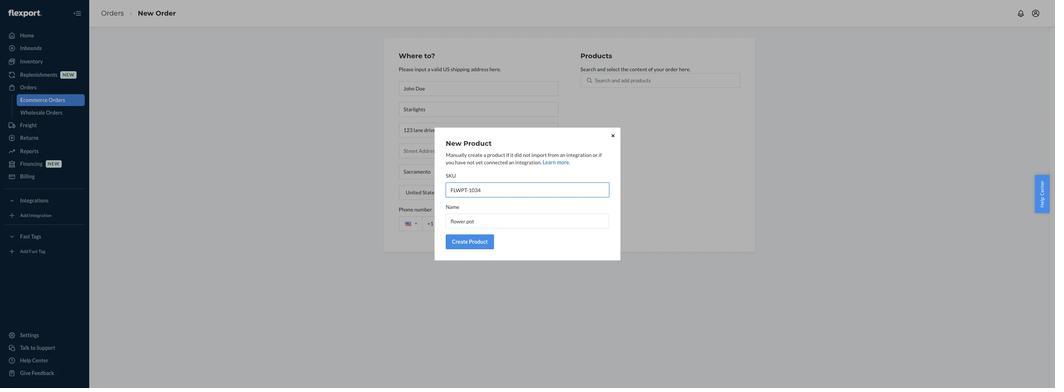 Task type: locate. For each thing, give the bounding box(es) containing it.
sku
[[446, 173, 456, 179]]

not left yet
[[467, 160, 475, 166]]

create
[[452, 239, 468, 245]]

not
[[523, 152, 531, 158], [467, 160, 475, 166]]

help center
[[1039, 181, 1046, 208]]

it
[[510, 152, 514, 158]]

None text field
[[446, 214, 609, 229]]

1 horizontal spatial if
[[599, 152, 602, 158]]

None text field
[[446, 183, 609, 198]]

0 vertical spatial product
[[464, 140, 492, 148]]

product up create
[[464, 140, 492, 148]]

none text field inside new product dialog
[[446, 183, 609, 198]]

create
[[468, 152, 483, 158]]

you
[[446, 160, 454, 166]]

more
[[557, 160, 569, 166]]

1 vertical spatial product
[[469, 239, 488, 245]]

from
[[548, 152, 559, 158]]

product inside the create product button
[[469, 239, 488, 245]]

none text field inside new product dialog
[[446, 214, 609, 229]]

or
[[593, 152, 598, 158]]

new
[[446, 140, 462, 148]]

if left it
[[506, 152, 509, 158]]

0 horizontal spatial an
[[509, 160, 514, 166]]

0 horizontal spatial if
[[506, 152, 509, 158]]

product for new product
[[464, 140, 492, 148]]

.
[[569, 160, 570, 166]]

0 horizontal spatial not
[[467, 160, 475, 166]]

1 vertical spatial an
[[509, 160, 514, 166]]

product
[[464, 140, 492, 148], [469, 239, 488, 245]]

learn
[[543, 160, 556, 166]]

not up integration.
[[523, 152, 531, 158]]

center
[[1039, 181, 1046, 196]]

product for create product
[[469, 239, 488, 245]]

an
[[560, 152, 566, 158], [509, 160, 514, 166]]

2 if from the left
[[599, 152, 602, 158]]

help center button
[[1035, 175, 1050, 214]]

1 if from the left
[[506, 152, 509, 158]]

if
[[506, 152, 509, 158], [599, 152, 602, 158]]

0 vertical spatial not
[[523, 152, 531, 158]]

0 vertical spatial an
[[560, 152, 566, 158]]

an down it
[[509, 160, 514, 166]]

if right or
[[599, 152, 602, 158]]

product right create
[[469, 239, 488, 245]]

help
[[1039, 197, 1046, 208]]

an up more
[[560, 152, 566, 158]]

integration
[[567, 152, 592, 158]]

1 vertical spatial not
[[467, 160, 475, 166]]

1 horizontal spatial not
[[523, 152, 531, 158]]



Task type: vqa. For each thing, say whether or not it's contained in the screenshot.
Show 0 Orders
no



Task type: describe. For each thing, give the bounding box(es) containing it.
learn more button
[[543, 159, 569, 167]]

manually
[[446, 152, 467, 158]]

name
[[446, 204, 459, 210]]

learn more .
[[543, 160, 570, 166]]

product
[[487, 152, 505, 158]]

integration.
[[515, 160, 542, 166]]

close image
[[612, 134, 615, 138]]

new product
[[446, 140, 492, 148]]

did
[[515, 152, 522, 158]]

new product dialog
[[435, 128, 621, 261]]

a
[[484, 152, 486, 158]]

import
[[532, 152, 547, 158]]

have
[[455, 160, 466, 166]]

1 horizontal spatial an
[[560, 152, 566, 158]]

create product button
[[446, 235, 494, 250]]

connected
[[484, 160, 508, 166]]

yet
[[476, 160, 483, 166]]

create product
[[452, 239, 488, 245]]

manually create a product if it did not import from an integration or if you have not yet connected an integration.
[[446, 152, 602, 166]]



